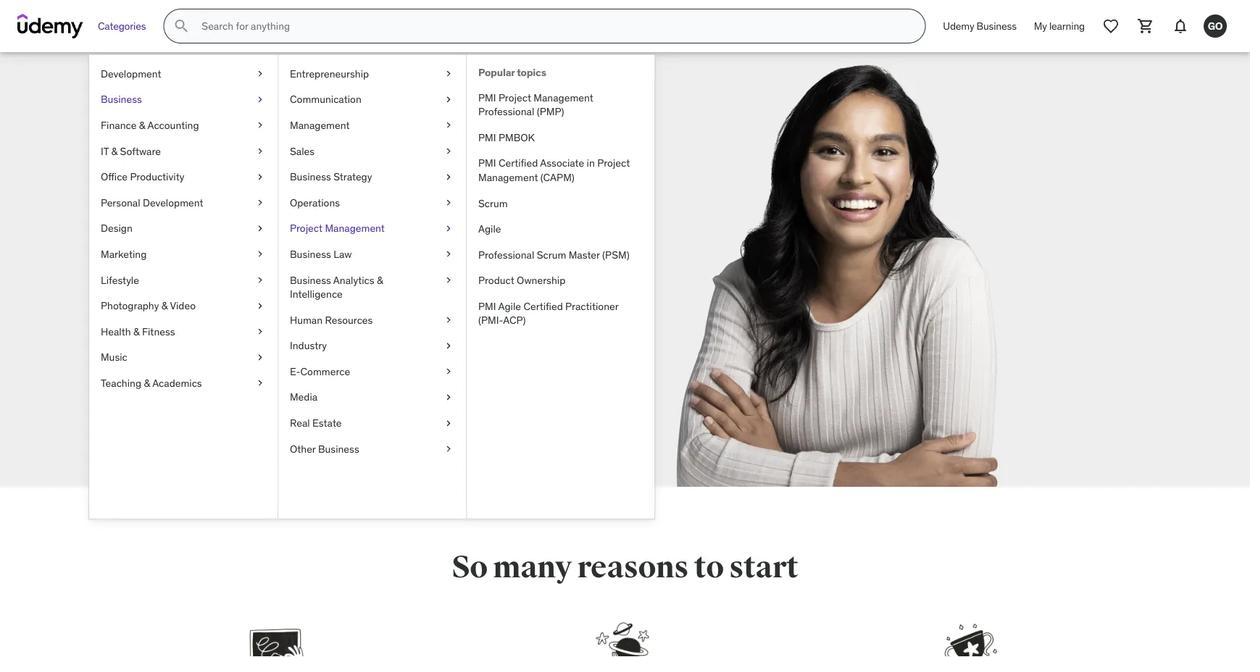 Task type: vqa. For each thing, say whether or not it's contained in the screenshot.
Submit search IMAGE
yes



Task type: describe. For each thing, give the bounding box(es) containing it.
xsmall image for teaching & academics
[[254, 376, 266, 391]]

so many reasons to start
[[452, 549, 799, 587]]

xsmall image for other business
[[443, 442, 455, 456]]

communication
[[290, 93, 362, 106]]

so
[[452, 549, 488, 587]]

my learning
[[1034, 19, 1085, 32]]

xsmall image for music
[[254, 351, 266, 365]]

popular topics
[[479, 66, 547, 79]]

certified inside pmi agile certified practitioner (pmi-acp)
[[524, 300, 563, 313]]

real
[[290, 417, 310, 430]]

pmi agile certified practitioner (pmi-acp)
[[479, 300, 619, 327]]

pmi pmbok
[[479, 131, 535, 144]]

finance & accounting
[[101, 119, 199, 132]]

my learning link
[[1026, 9, 1094, 44]]

xsmall image for design
[[254, 222, 266, 236]]

my
[[1034, 19, 1047, 32]]

sales
[[290, 144, 315, 158]]

0 vertical spatial development
[[101, 67, 161, 80]]

notifications image
[[1172, 17, 1190, 35]]

pmi for pmi agile certified practitioner (pmi-acp)
[[479, 300, 496, 313]]

project inside pmi project management professional (pmp)
[[499, 91, 531, 104]]

your
[[291, 290, 318, 308]]

academics
[[152, 377, 202, 390]]

pmi project management professional (pmp)
[[479, 91, 594, 118]]

lifestyle link
[[89, 267, 278, 293]]

pmi certified associate in project management (capm) link
[[467, 151, 655, 191]]

started
[[293, 330, 332, 345]]

health & fitness
[[101, 325, 175, 338]]

business for business law
[[290, 248, 331, 261]]

project management link
[[278, 216, 466, 242]]

analytics
[[333, 274, 375, 287]]

office productivity
[[101, 170, 184, 183]]

business law
[[290, 248, 352, 261]]

business inside 'link'
[[318, 443, 359, 456]]

(psm)
[[603, 248, 630, 261]]

in
[[587, 157, 595, 170]]

instructor
[[259, 271, 318, 288]]

strategy
[[334, 170, 372, 183]]

& for academics
[[144, 377, 150, 390]]

xsmall image for communication
[[443, 93, 455, 107]]

product ownership link
[[467, 268, 655, 294]]

(pmi-
[[479, 314, 503, 327]]

pmi pmbok link
[[467, 125, 655, 151]]

xsmall image for photography & video
[[254, 299, 266, 313]]

& inside 'business analytics & intelligence'
[[377, 274, 383, 287]]

many
[[493, 549, 572, 587]]

become
[[186, 271, 237, 288]]

to
[[694, 549, 724, 587]]

management link
[[278, 113, 466, 138]]

project management element
[[466, 55, 655, 519]]

teach
[[292, 181, 386, 227]]

human
[[290, 314, 323, 327]]

come
[[186, 181, 286, 227]]

associate
[[540, 157, 585, 170]]

management inside 'link'
[[325, 222, 385, 235]]

business analytics & intelligence
[[290, 274, 383, 301]]

e-commerce
[[290, 365, 350, 378]]

wishlist image
[[1103, 17, 1120, 35]]

music link
[[89, 345, 278, 371]]

it
[[101, 144, 109, 158]]

certified inside pmi certified associate in project management (capm)
[[499, 157, 538, 170]]

ownership
[[517, 274, 566, 287]]

1 vertical spatial development
[[143, 196, 203, 209]]

management inside pmi project management professional (pmp)
[[534, 91, 594, 104]]

xsmall image for business
[[254, 93, 266, 107]]

xsmall image for project management
[[443, 222, 455, 236]]

professional inside pmi project management professional (pmp)
[[479, 105, 535, 118]]

professional scrum master (psm) link
[[467, 242, 655, 268]]

media
[[290, 391, 318, 404]]

agile inside pmi agile certified practitioner (pmi-acp)
[[498, 300, 521, 313]]

project inside project management 'link'
[[290, 222, 323, 235]]

(pmp)
[[537, 105, 564, 118]]

pmi agile certified practitioner (pmi-acp) link
[[467, 294, 655, 334]]

office
[[101, 170, 128, 183]]

business for business strategy
[[290, 170, 331, 183]]

project management
[[290, 222, 385, 235]]

marketing
[[101, 248, 147, 261]]

marketing link
[[89, 242, 278, 267]]

business for business analytics & intelligence
[[290, 274, 331, 287]]

xsmall image for lifestyle
[[254, 273, 266, 287]]

xsmall image for health & fitness
[[254, 325, 266, 339]]

e-commerce link
[[278, 359, 466, 385]]

come teach with us become an instructor and change lives — including your own
[[186, 181, 393, 308]]

udemy image
[[17, 14, 83, 38]]

business analytics & intelligence link
[[278, 267, 466, 307]]

intelligence
[[290, 288, 343, 301]]

business strategy
[[290, 170, 372, 183]]

resources
[[325, 314, 373, 327]]

health & fitness link
[[89, 319, 278, 345]]

change
[[348, 271, 393, 288]]

(capm)
[[541, 171, 575, 184]]

udemy business link
[[935, 9, 1026, 44]]



Task type: locate. For each thing, give the bounding box(es) containing it.
0 horizontal spatial project
[[290, 222, 323, 235]]

personal development link
[[89, 190, 278, 216]]

0 vertical spatial project
[[499, 91, 531, 104]]

xsmall image inside office productivity link
[[254, 170, 266, 184]]

scrum
[[479, 197, 508, 210], [537, 248, 567, 261]]

0 vertical spatial scrum
[[479, 197, 508, 210]]

xsmall image for media
[[443, 391, 455, 405]]

management up law
[[325, 222, 385, 235]]

media link
[[278, 385, 466, 411]]

xsmall image inside business analytics & intelligence link
[[443, 273, 455, 287]]

photography & video
[[101, 299, 196, 312]]

business link
[[89, 87, 278, 113]]

xsmall image for entrepreneurship
[[443, 67, 455, 81]]

& left video
[[161, 299, 168, 312]]

xsmall image inside marketing link
[[254, 247, 266, 262]]

operations
[[290, 196, 340, 209]]

xsmall image inside human resources link
[[443, 313, 455, 327]]

xsmall image inside media link
[[443, 391, 455, 405]]

business up 'operations'
[[290, 170, 331, 183]]

agile up product at the left of the page
[[479, 222, 501, 236]]

xsmall image for sales
[[443, 144, 455, 158]]

development down categories dropdown button
[[101, 67, 161, 80]]

teaching
[[101, 377, 141, 390]]

finance & accounting link
[[89, 113, 278, 138]]

go
[[1208, 19, 1223, 32]]

business up intelligence
[[290, 274, 331, 287]]

teaching & academics link
[[89, 371, 278, 396]]

xsmall image inside operations link
[[443, 196, 455, 210]]

4 pmi from the top
[[479, 300, 496, 313]]

xsmall image for development
[[254, 67, 266, 81]]

& right analytics
[[377, 274, 383, 287]]

certified down pmbok
[[499, 157, 538, 170]]

design
[[101, 222, 133, 235]]

music
[[101, 351, 127, 364]]

xsmall image inside "business law" link
[[443, 247, 455, 262]]

professional
[[479, 105, 535, 118], [479, 248, 535, 261]]

professional up the pmi pmbok
[[479, 105, 535, 118]]

business left law
[[290, 248, 331, 261]]

product ownership
[[479, 274, 566, 287]]

professional scrum master (psm)
[[479, 248, 630, 261]]

xsmall image inside entrepreneurship link
[[443, 67, 455, 81]]

xsmall image inside communication link
[[443, 93, 455, 107]]

xsmall image inside business strategy link
[[443, 170, 455, 184]]

finance
[[101, 119, 137, 132]]

& right the it
[[111, 144, 118, 158]]

xsmall image for it & software
[[254, 144, 266, 158]]

design link
[[89, 216, 278, 242]]

3 pmi from the top
[[479, 157, 496, 170]]

us
[[269, 221, 308, 267]]

—
[[217, 290, 229, 308]]

0 horizontal spatial scrum
[[479, 197, 508, 210]]

agile link
[[467, 216, 655, 242]]

business for business
[[101, 93, 142, 106]]

personal development
[[101, 196, 203, 209]]

xsmall image inside e-commerce link
[[443, 365, 455, 379]]

xsmall image for office productivity
[[254, 170, 266, 184]]

business down estate
[[318, 443, 359, 456]]

business strategy link
[[278, 164, 466, 190]]

xsmall image inside personal development link
[[254, 196, 266, 210]]

xsmall image inside real estate link
[[443, 416, 455, 431]]

xsmall image inside industry link
[[443, 339, 455, 353]]

accounting
[[148, 119, 199, 132]]

xsmall image inside "business" link
[[254, 93, 266, 107]]

industry link
[[278, 333, 466, 359]]

xsmall image inside other business 'link'
[[443, 442, 455, 456]]

1 horizontal spatial project
[[499, 91, 531, 104]]

own
[[321, 290, 347, 308]]

get
[[272, 330, 291, 345]]

xsmall image for real estate
[[443, 416, 455, 431]]

pmi down the pmi pmbok
[[479, 157, 496, 170]]

pmi down popular on the top left
[[479, 91, 496, 104]]

it & software
[[101, 144, 161, 158]]

& for video
[[161, 299, 168, 312]]

master
[[569, 248, 600, 261]]

sales link
[[278, 138, 466, 164]]

law
[[334, 248, 352, 261]]

commerce
[[301, 365, 350, 378]]

2 pmi from the top
[[479, 131, 496, 144]]

professional up product at the left of the page
[[479, 248, 535, 261]]

an
[[240, 271, 255, 288]]

other business
[[290, 443, 359, 456]]

xsmall image inside the music link
[[254, 351, 266, 365]]

pmi inside pmi certified associate in project management (capm)
[[479, 157, 496, 170]]

0 vertical spatial professional
[[479, 105, 535, 118]]

management down communication
[[290, 119, 350, 132]]

shopping cart with 0 items image
[[1138, 17, 1155, 35]]

project right in
[[598, 157, 630, 170]]

xsmall image for business law
[[443, 247, 455, 262]]

xsmall image inside 'it & software' link
[[254, 144, 266, 158]]

get started link
[[186, 320, 418, 355]]

1 vertical spatial project
[[598, 157, 630, 170]]

agile up acp)
[[498, 300, 521, 313]]

development
[[101, 67, 161, 80], [143, 196, 203, 209]]

xsmall image inside the sales link
[[443, 144, 455, 158]]

project down 'operations'
[[290, 222, 323, 235]]

management down the pmi pmbok
[[479, 171, 538, 184]]

start
[[729, 549, 799, 587]]

& right the teaching
[[144, 377, 150, 390]]

scrum down the pmi pmbok
[[479, 197, 508, 210]]

human resources
[[290, 314, 373, 327]]

& for accounting
[[139, 119, 145, 132]]

get started
[[272, 330, 332, 345]]

2 professional from the top
[[479, 248, 535, 261]]

2 vertical spatial project
[[290, 222, 323, 235]]

xsmall image for marketing
[[254, 247, 266, 262]]

& right finance
[[139, 119, 145, 132]]

pmi for pmi pmbok
[[479, 131, 496, 144]]

teaching & academics
[[101, 377, 202, 390]]

certified
[[499, 157, 538, 170], [524, 300, 563, 313]]

1 pmi from the top
[[479, 91, 496, 104]]

pmi certified associate in project management (capm)
[[479, 157, 630, 184]]

pmi inside pmi project management professional (pmp)
[[479, 91, 496, 104]]

xsmall image for business analytics & intelligence
[[443, 273, 455, 287]]

& inside 'link'
[[161, 299, 168, 312]]

xsmall image for personal development
[[254, 196, 266, 210]]

communication link
[[278, 87, 466, 113]]

it & software link
[[89, 138, 278, 164]]

business law link
[[278, 242, 466, 267]]

pmi left pmbok
[[479, 131, 496, 144]]

xsmall image for business strategy
[[443, 170, 455, 184]]

productivity
[[130, 170, 184, 183]]

entrepreneurship link
[[278, 61, 466, 87]]

xsmall image
[[254, 67, 266, 81], [254, 93, 266, 107], [443, 144, 455, 158], [254, 222, 266, 236], [443, 273, 455, 287], [254, 325, 266, 339], [254, 351, 266, 365]]

operations link
[[278, 190, 466, 216]]

pmi inside pmi agile certified practitioner (pmi-acp)
[[479, 300, 496, 313]]

project
[[499, 91, 531, 104], [598, 157, 630, 170], [290, 222, 323, 235]]

software
[[120, 144, 161, 158]]

0 vertical spatial certified
[[499, 157, 538, 170]]

submit search image
[[173, 17, 190, 35]]

xsmall image inside health & fitness link
[[254, 325, 266, 339]]

estate
[[312, 417, 342, 430]]

0 vertical spatial agile
[[479, 222, 501, 236]]

pmi for pmi certified associate in project management (capm)
[[479, 157, 496, 170]]

udemy business
[[944, 19, 1017, 32]]

real estate link
[[278, 411, 466, 436]]

business inside 'business analytics & intelligence'
[[290, 274, 331, 287]]

1 vertical spatial certified
[[524, 300, 563, 313]]

xsmall image for industry
[[443, 339, 455, 353]]

xsmall image inside finance & accounting link
[[254, 118, 266, 133]]

including
[[232, 290, 288, 308]]

& for fitness
[[133, 325, 140, 338]]

xsmall image inside development link
[[254, 67, 266, 81]]

scrum down agile link
[[537, 248, 567, 261]]

lifestyle
[[101, 274, 139, 287]]

project down popular topics
[[499, 91, 531, 104]]

udemy
[[944, 19, 975, 32]]

xsmall image inside project management 'link'
[[443, 222, 455, 236]]

xsmall image inside design 'link'
[[254, 222, 266, 236]]

xsmall image inside the lifestyle link
[[254, 273, 266, 287]]

pmi for pmi project management professional (pmp)
[[479, 91, 496, 104]]

management inside pmi certified associate in project management (capm)
[[479, 171, 538, 184]]

& for software
[[111, 144, 118, 158]]

with
[[186, 221, 263, 267]]

e-
[[290, 365, 301, 378]]

development link
[[89, 61, 278, 87]]

1 vertical spatial agile
[[498, 300, 521, 313]]

pmi up (pmi- in the top left of the page
[[479, 300, 496, 313]]

lives
[[186, 290, 213, 308]]

xsmall image inside management link
[[443, 118, 455, 133]]

topics
[[517, 66, 547, 79]]

reasons
[[577, 549, 689, 587]]

development down office productivity link
[[143, 196, 203, 209]]

xsmall image
[[443, 67, 455, 81], [443, 93, 455, 107], [254, 118, 266, 133], [443, 118, 455, 133], [254, 144, 266, 158], [254, 170, 266, 184], [443, 170, 455, 184], [254, 196, 266, 210], [443, 196, 455, 210], [443, 222, 455, 236], [254, 247, 266, 262], [443, 247, 455, 262], [254, 273, 266, 287], [254, 299, 266, 313], [443, 313, 455, 327], [443, 339, 455, 353], [443, 365, 455, 379], [254, 376, 266, 391], [443, 391, 455, 405], [443, 416, 455, 431], [443, 442, 455, 456]]

practitioner
[[566, 300, 619, 313]]

human resources link
[[278, 307, 466, 333]]

health
[[101, 325, 131, 338]]

industry
[[290, 339, 327, 352]]

other
[[290, 443, 316, 456]]

go link
[[1198, 9, 1233, 44]]

xsmall image for management
[[443, 118, 455, 133]]

1 vertical spatial scrum
[[537, 248, 567, 261]]

business up finance
[[101, 93, 142, 106]]

office productivity link
[[89, 164, 278, 190]]

certified down ownership
[[524, 300, 563, 313]]

xsmall image inside teaching & academics link
[[254, 376, 266, 391]]

acp)
[[503, 314, 526, 327]]

xsmall image for human resources
[[443, 313, 455, 327]]

xsmall image inside photography & video 'link'
[[254, 299, 266, 313]]

1 professional from the top
[[479, 105, 535, 118]]

project inside pmi certified associate in project management (capm)
[[598, 157, 630, 170]]

2 horizontal spatial project
[[598, 157, 630, 170]]

& right health
[[133, 325, 140, 338]]

xsmall image for finance & accounting
[[254, 118, 266, 133]]

business right udemy
[[977, 19, 1017, 32]]

entrepreneurship
[[290, 67, 369, 80]]

categories
[[98, 19, 146, 32]]

pmi project management professional (pmp) link
[[467, 85, 655, 125]]

1 horizontal spatial scrum
[[537, 248, 567, 261]]

management up (pmp)
[[534, 91, 594, 104]]

other business link
[[278, 436, 466, 462]]

xsmall image for operations
[[443, 196, 455, 210]]

photography & video link
[[89, 293, 278, 319]]

1 vertical spatial professional
[[479, 248, 535, 261]]

and
[[321, 271, 344, 288]]

agile
[[479, 222, 501, 236], [498, 300, 521, 313]]

Search for anything text field
[[199, 14, 908, 38]]

video
[[170, 299, 196, 312]]

xsmall image for e-commerce
[[443, 365, 455, 379]]



